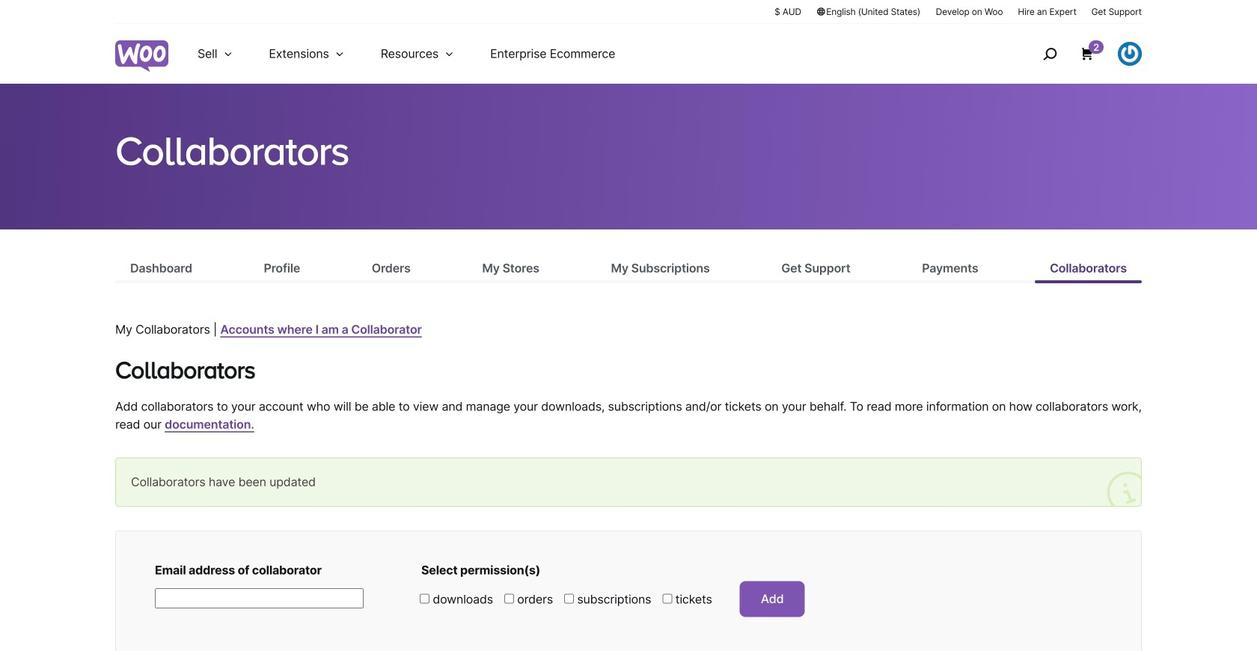 Task type: locate. For each thing, give the bounding box(es) containing it.
None checkbox
[[504, 595, 514, 604]]

search image
[[1038, 42, 1062, 66]]

None checkbox
[[420, 595, 430, 604], [564, 595, 574, 604], [662, 595, 672, 604], [420, 595, 430, 604], [564, 595, 574, 604], [662, 595, 672, 604]]



Task type: vqa. For each thing, say whether or not it's contained in the screenshot.
right External Link image
no



Task type: describe. For each thing, give the bounding box(es) containing it.
open account menu image
[[1118, 42, 1142, 66]]

service navigation menu element
[[1011, 30, 1142, 78]]



